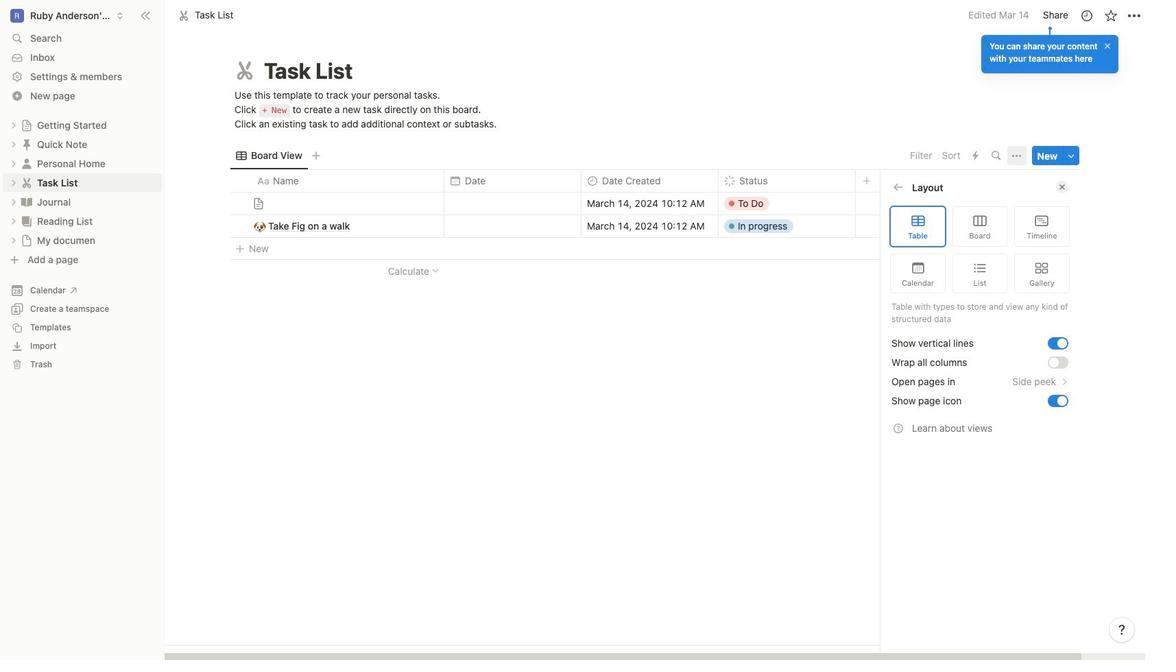 Task type: vqa. For each thing, say whether or not it's contained in the screenshot.
Tab List
yes



Task type: locate. For each thing, give the bounding box(es) containing it.
favorite image
[[1105, 9, 1118, 22]]

3 open image from the top
[[10, 198, 18, 206]]

change page icon image
[[233, 58, 257, 83], [21, 119, 33, 131], [20, 138, 34, 151], [20, 157, 34, 171], [20, 176, 34, 190], [20, 195, 34, 209], [20, 214, 34, 228], [21, 234, 33, 247]]

tab
[[231, 146, 308, 166]]

open image
[[10, 121, 18, 129], [10, 140, 18, 149], [10, 198, 18, 206]]

create and view automations image
[[973, 151, 979, 161]]

2 open image from the top
[[10, 179, 18, 187]]

open image
[[10, 160, 18, 168], [10, 179, 18, 187], [10, 217, 18, 225], [10, 236, 18, 245]]

3 open image from the top
[[10, 217, 18, 225]]

tab list
[[231, 142, 907, 170]]

updates image
[[1081, 9, 1094, 22]]

0 vertical spatial open image
[[10, 121, 18, 129]]

2 vertical spatial open image
[[10, 198, 18, 206]]

1 vertical spatial open image
[[10, 140, 18, 149]]



Task type: describe. For each thing, give the bounding box(es) containing it.
4 open image from the top
[[10, 236, 18, 245]]

2 open image from the top
[[10, 140, 18, 149]]

1 open image from the top
[[10, 160, 18, 168]]

1 open image from the top
[[10, 121, 18, 129]]

close sidebar image
[[140, 10, 151, 21]]

🐶 image
[[254, 219, 266, 234]]



